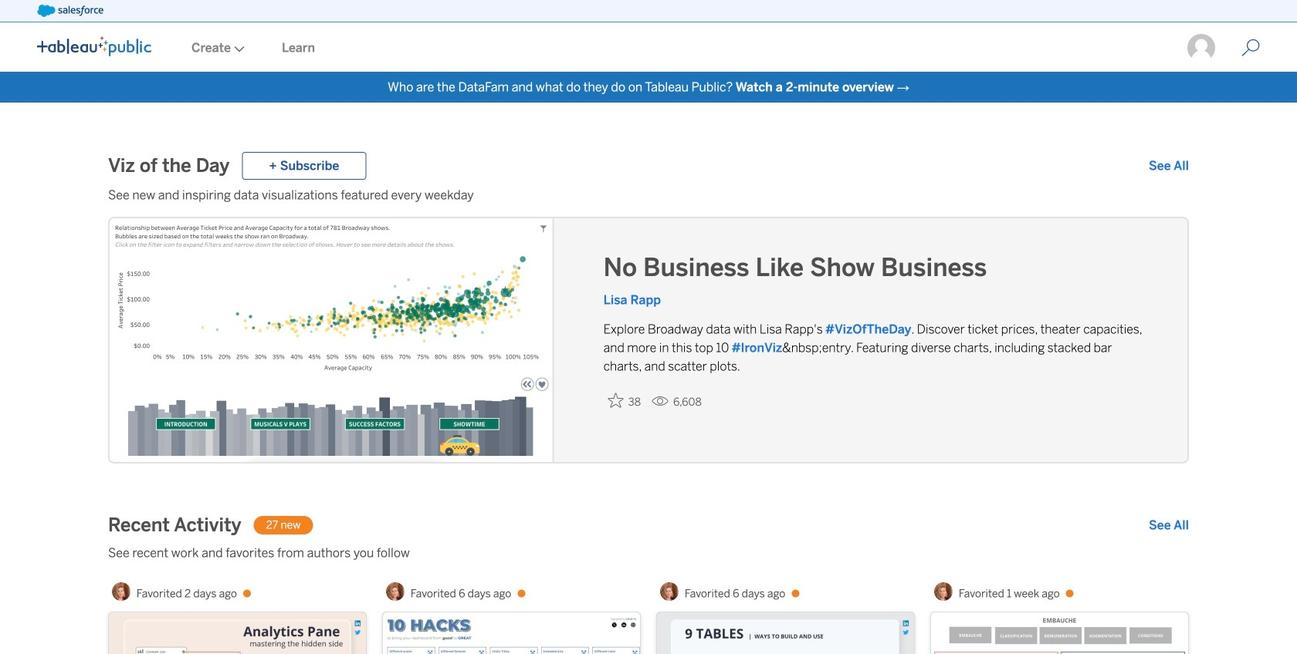 Task type: describe. For each thing, give the bounding box(es) containing it.
recent activity heading
[[108, 514, 241, 538]]

salesforce logo image
[[37, 5, 103, 17]]

viz of the day heading
[[108, 154, 230, 178]]

create image
[[231, 46, 245, 52]]

add favorite image
[[608, 393, 624, 409]]

3 angela drucioc image from the left
[[934, 583, 953, 602]]

Add Favorite button
[[604, 388, 646, 414]]

2 angela drucioc image from the left
[[660, 583, 679, 602]]

see all viz of the day element
[[1149, 157, 1189, 175]]



Task type: vqa. For each thing, say whether or not it's contained in the screenshot.
4th 'WORKBOOK THUMBNAIL' from left
no



Task type: locate. For each thing, give the bounding box(es) containing it.
1 angela drucioc image from the left
[[386, 583, 405, 602]]

2 horizontal spatial angela drucioc image
[[934, 583, 953, 602]]

see recent work and favorites from authors you follow element
[[108, 544, 1189, 563]]

logo image
[[37, 36, 151, 56]]

go to search image
[[1223, 39, 1279, 57]]

see all recent activity element
[[1149, 517, 1189, 535]]

angela drucioc image
[[112, 583, 130, 602]]

tableau public viz of the day image
[[110, 219, 554, 466]]

angela drucioc image
[[386, 583, 405, 602], [660, 583, 679, 602], [934, 583, 953, 602]]

see new and inspiring data visualizations featured every weekday element
[[108, 186, 1189, 205]]

tara.schultz image
[[1186, 32, 1217, 63]]

0 horizontal spatial angela drucioc image
[[386, 583, 405, 602]]

1 horizontal spatial angela drucioc image
[[660, 583, 679, 602]]



